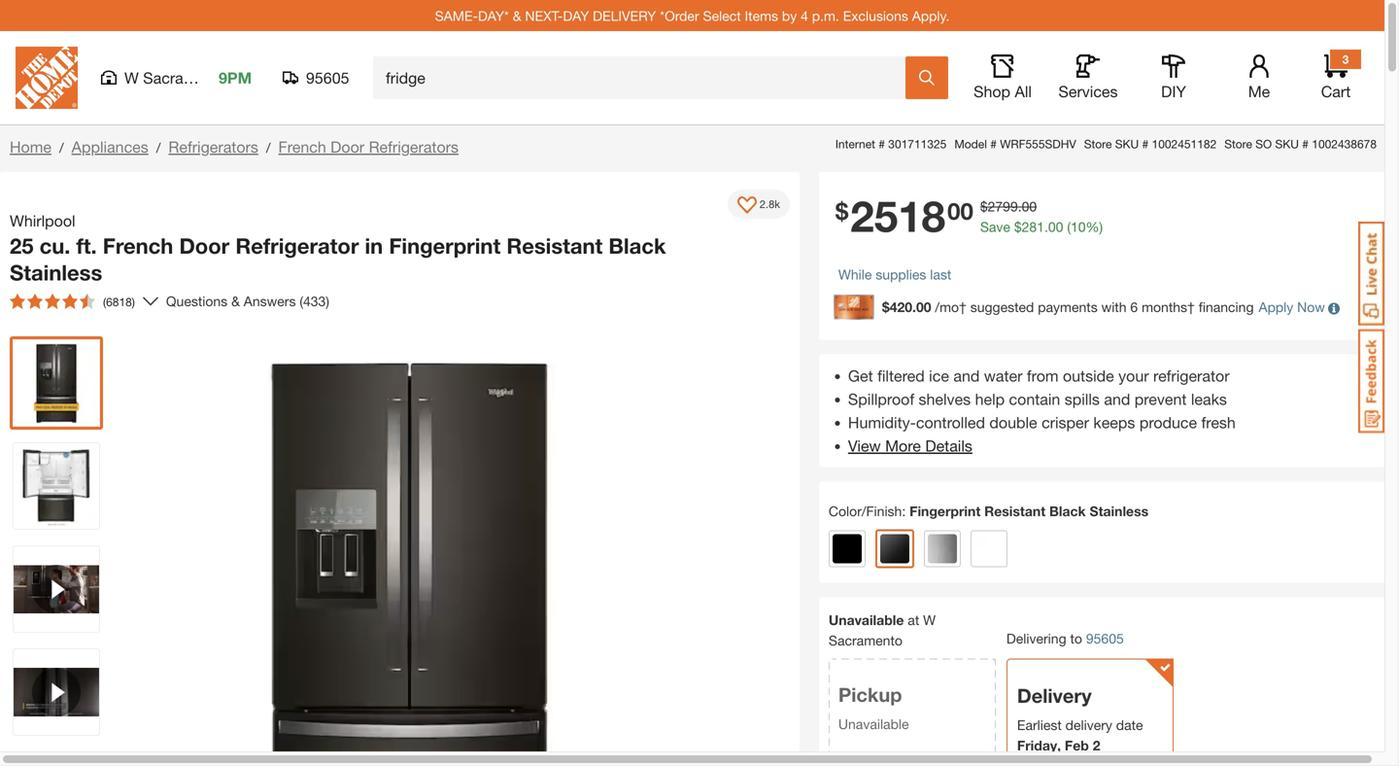 Task type: vqa. For each thing, say whether or not it's contained in the screenshot.
the right 'Door'
yes



Task type: describe. For each thing, give the bounding box(es) containing it.
leaks
[[1192, 390, 1228, 408]]

2 horizontal spatial $
[[1015, 219, 1022, 235]]

1 / from the left
[[59, 139, 64, 156]]

10
[[1071, 219, 1086, 235]]

day*
[[478, 8, 509, 24]]

now
[[1298, 299, 1326, 315]]

internet
[[836, 137, 876, 151]]

same-
[[435, 8, 478, 24]]

from
[[1027, 367, 1059, 385]]

pickup
[[839, 683, 903, 706]]

95605 button
[[283, 68, 350, 87]]

to
[[1071, 630, 1083, 646]]

model
[[955, 137, 988, 151]]

1 horizontal spatial &
[[513, 8, 522, 24]]

services
[[1059, 82, 1118, 101]]

me button
[[1229, 54, 1291, 101]]

shelves
[[919, 390, 971, 408]]

refrigerator
[[236, 233, 359, 259]]

fingerprint inside "whirlpool 25 cu. ft. french door refrigerator in fingerprint resistant black stainless"
[[389, 233, 501, 259]]

$420.00
[[883, 299, 932, 315]]

1 horizontal spatial black
[[1050, 503, 1086, 519]]

pickup unavailable
[[839, 683, 909, 732]]

suggested
[[971, 299, 1035, 315]]

3 / from the left
[[266, 139, 271, 156]]

day
[[563, 8, 589, 24]]

questions & answers (433)
[[166, 293, 329, 309]]

4
[[801, 8, 809, 24]]

exclusions
[[844, 8, 909, 24]]

last
[[931, 266, 952, 282]]

whirlpool
[[10, 211, 75, 230]]

date
[[1117, 717, 1144, 733]]

save
[[981, 219, 1011, 235]]

shop all button
[[972, 54, 1034, 101]]

2799
[[988, 198, 1019, 214]]

delivering to 95605
[[1007, 630, 1125, 647]]

1 horizontal spatial $
[[981, 198, 988, 214]]

1 # from the left
[[879, 137, 886, 151]]

cart 3
[[1322, 52, 1351, 101]]

view
[[849, 437, 881, 455]]

get
[[849, 367, 874, 385]]

with
[[1102, 299, 1127, 315]]

*order
[[660, 8, 700, 24]]

answers
[[244, 293, 296, 309]]

apply now
[[1259, 299, 1326, 315]]

0 horizontal spatial $
[[836, 197, 849, 225]]

2518
[[851, 190, 946, 241]]

sacramento for w sacramento
[[829, 632, 903, 649]]

internet # 301711325 model # wrf555sdhv store sku # 1002451182 store so sku # 1002438678
[[836, 137, 1377, 151]]

1 vertical spatial unavailable
[[839, 716, 909, 732]]

spills
[[1065, 390, 1100, 408]]

friday,
[[1018, 737, 1062, 754]]

display image
[[738, 196, 757, 216]]

6
[[1131, 299, 1139, 315]]

9pm
[[219, 69, 252, 87]]

1 horizontal spatial 00
[[1022, 198, 1037, 214]]

p.m.
[[812, 8, 840, 24]]

95605 link
[[1087, 629, 1125, 649]]

4 # from the left
[[1303, 137, 1309, 151]]

white image
[[975, 534, 1004, 563]]

cu.
[[39, 233, 70, 259]]

1 refrigerators from the left
[[169, 138, 258, 156]]

ice
[[930, 367, 950, 385]]

home / appliances / refrigerators / french door refrigerators
[[10, 138, 459, 156]]

unavailable at
[[829, 612, 924, 628]]

cart
[[1322, 82, 1351, 101]]

whirlpool 25 cu. ft. french door refrigerator in fingerprint resistant black stainless
[[10, 211, 666, 285]]

prevent
[[1135, 390, 1187, 408]]

filtered
[[878, 367, 925, 385]]

3 # from the left
[[1143, 137, 1149, 151]]

items
[[745, 8, 779, 24]]

while supplies last button
[[839, 264, 952, 285]]

live chat image
[[1359, 222, 1385, 326]]

/mo†
[[936, 299, 967, 315]]

ft.
[[76, 233, 97, 259]]

me
[[1249, 82, 1271, 101]]

the home depot logo image
[[16, 47, 78, 109]]

1 vertical spatial resistant
[[985, 503, 1046, 519]]

:
[[902, 503, 906, 519]]

keeps
[[1094, 413, 1136, 432]]

outside
[[1063, 367, 1115, 385]]

95605 inside delivering to 95605
[[1087, 631, 1125, 647]]

apply now link
[[1259, 299, 1326, 315]]

produce
[[1140, 413, 1198, 432]]

french door refrigerators link
[[279, 138, 459, 156]]

by
[[782, 8, 797, 24]]

25
[[10, 233, 34, 259]]



Task type: locate. For each thing, give the bounding box(es) containing it.
0 horizontal spatial stainless
[[10, 260, 102, 285]]

0 vertical spatial sacramento
[[143, 69, 228, 87]]

help
[[976, 390, 1005, 408]]

store left so
[[1225, 137, 1253, 151]]

fingerprint resistant black stainless whirlpool french door refrigerators wrf555sdhv 64.0 image
[[14, 340, 99, 426]]

french right ft.
[[103, 233, 173, 259]]

/ right 'home' link at top
[[59, 139, 64, 156]]

earliest
[[1018, 717, 1062, 733]]

diy button
[[1143, 54, 1205, 101]]

w inside w sacramento
[[924, 612, 936, 628]]

00 up 281 at the top right
[[1022, 198, 1037, 214]]

1 horizontal spatial sacramento
[[829, 632, 903, 649]]

2 # from the left
[[991, 137, 997, 151]]

door inside "whirlpool 25 cu. ft. french door refrigerator in fingerprint resistant black stainless"
[[179, 233, 230, 259]]

1 horizontal spatial and
[[1105, 390, 1131, 408]]

0 horizontal spatial refrigerators
[[169, 138, 258, 156]]

0 vertical spatial unavailable
[[829, 612, 904, 628]]

apply
[[1259, 299, 1294, 315]]

stainless down 'keeps'
[[1090, 503, 1149, 519]]

color/finish : fingerprint resistant black stainless
[[829, 503, 1149, 519]]

months†
[[1142, 299, 1196, 315]]

view more details link
[[849, 437, 973, 455]]

fingerprint up fingerprint resistant stainless steel icon
[[910, 503, 981, 519]]

questions
[[166, 293, 228, 309]]

door down 95605 button
[[331, 138, 365, 156]]

$ right the save
[[1015, 219, 1022, 235]]

apply now image
[[834, 294, 883, 320]]

fingerprint resistant black stainless image
[[881, 534, 910, 563]]

$ 2518 00 $ 2799 . 00 save $ 281 . 00 ( 10 %)
[[836, 190, 1104, 241]]

0 horizontal spatial sku
[[1116, 137, 1139, 151]]

0 horizontal spatial sacramento
[[143, 69, 228, 87]]

0 horizontal spatial french
[[103, 233, 173, 259]]

refrigerators link
[[169, 138, 258, 156]]

door up questions
[[179, 233, 230, 259]]

&
[[513, 8, 522, 24], [231, 293, 240, 309]]

appliances link
[[72, 138, 149, 156]]

0 horizontal spatial fingerprint
[[389, 233, 501, 259]]

(6818) link
[[2, 286, 158, 317]]

0 vertical spatial &
[[513, 8, 522, 24]]

appliances
[[72, 138, 149, 156]]

w for w sacramento
[[924, 612, 936, 628]]

1 vertical spatial sacramento
[[829, 632, 903, 649]]

black image
[[833, 534, 862, 563]]

at
[[908, 612, 920, 628]]

crisper
[[1042, 413, 1090, 432]]

# left 1002451182
[[1143, 137, 1149, 151]]

1 horizontal spatial sku
[[1276, 137, 1300, 151]]

black
[[609, 233, 666, 259], [1050, 503, 1086, 519]]

fingerprint resistant stainless steel image
[[928, 534, 957, 563]]

6026414162001 image
[[14, 649, 99, 735]]

diy
[[1162, 82, 1187, 101]]

home link
[[10, 138, 51, 156]]

1 horizontal spatial .
[[1045, 219, 1049, 235]]

$
[[836, 197, 849, 225], [981, 198, 988, 214], [1015, 219, 1022, 235]]

services button
[[1058, 54, 1120, 101]]

0 horizontal spatial resistant
[[507, 233, 603, 259]]

95605 up 'french door refrigerators' "link"
[[306, 69, 349, 87]]

1 vertical spatial black
[[1050, 503, 1086, 519]]

financing
[[1199, 299, 1255, 315]]

0 vertical spatial french
[[279, 138, 326, 156]]

sacramento up 'refrigerators' link
[[143, 69, 228, 87]]

select
[[703, 8, 741, 24]]

95605 right the to
[[1087, 631, 1125, 647]]

0 vertical spatial black
[[609, 233, 666, 259]]

fingerprint resistant black stainless whirlpool french door refrigerators wrf555sdhv 40.1 image
[[14, 443, 99, 529]]

95605 inside button
[[306, 69, 349, 87]]

#
[[879, 137, 886, 151], [991, 137, 997, 151], [1143, 137, 1149, 151], [1303, 137, 1309, 151]]

1 horizontal spatial fingerprint
[[910, 503, 981, 519]]

sacramento down unavailable at
[[829, 632, 903, 649]]

0 horizontal spatial black
[[609, 233, 666, 259]]

1 vertical spatial w
[[924, 612, 936, 628]]

4.5 stars image
[[10, 294, 95, 309]]

french inside "whirlpool 25 cu. ft. french door refrigerator in fingerprint resistant black stainless"
[[103, 233, 173, 259]]

w for w sacramento 9pm
[[124, 69, 139, 87]]

while supplies last
[[839, 266, 952, 282]]

same-day* & next-day delivery *order select items by 4 p.m. exclusions apply.
[[435, 8, 950, 24]]

0 horizontal spatial 00
[[948, 197, 974, 225]]

get filtered ice and water from outside your refrigerator spillproof shelves help contain spills and prevent leaks humidity-controlled double crisper keeps produce fresh view more details
[[849, 367, 1236, 455]]

sku
[[1116, 137, 1139, 151], [1276, 137, 1300, 151]]

0 horizontal spatial .
[[1019, 198, 1022, 214]]

2 sku from the left
[[1276, 137, 1300, 151]]

/ right 'refrigerators' link
[[266, 139, 271, 156]]

resistant inside "whirlpool 25 cu. ft. french door refrigerator in fingerprint resistant black stainless"
[[507, 233, 603, 259]]

0 vertical spatial w
[[124, 69, 139, 87]]

w right at
[[924, 612, 936, 628]]

supplies
[[876, 266, 927, 282]]

sacramento for w sacramento 9pm
[[143, 69, 228, 87]]

301711325
[[889, 137, 947, 151]]

all
[[1015, 82, 1032, 101]]

.
[[1019, 198, 1022, 214], [1045, 219, 1049, 235]]

0 vertical spatial fingerprint
[[389, 233, 501, 259]]

00 left the save
[[948, 197, 974, 225]]

& right day*
[[513, 8, 522, 24]]

stainless
[[10, 260, 102, 285], [1090, 503, 1149, 519]]

(433)
[[300, 293, 329, 309]]

$420.00 /mo† suggested payments with 6 months† financing
[[883, 299, 1255, 315]]

2 / from the left
[[156, 139, 161, 156]]

fingerprint right in
[[389, 233, 501, 259]]

0 vertical spatial and
[[954, 367, 980, 385]]

0 horizontal spatial w
[[124, 69, 139, 87]]

in
[[365, 233, 383, 259]]

1 horizontal spatial 95605
[[1087, 631, 1125, 647]]

0 vertical spatial .
[[1019, 198, 1022, 214]]

1 vertical spatial french
[[103, 233, 173, 259]]

contain
[[1010, 390, 1061, 408]]

1 vertical spatial .
[[1045, 219, 1049, 235]]

0 vertical spatial resistant
[[507, 233, 603, 259]]

0 horizontal spatial &
[[231, 293, 240, 309]]

1 vertical spatial door
[[179, 233, 230, 259]]

$ up the save
[[981, 198, 988, 214]]

# right the internet
[[879, 137, 886, 151]]

1 vertical spatial 95605
[[1087, 631, 1125, 647]]

french down 95605 button
[[279, 138, 326, 156]]

2.8k button
[[728, 190, 790, 219]]

and up 'keeps'
[[1105, 390, 1131, 408]]

delivery earliest delivery date friday, feb 2
[[1018, 684, 1144, 754]]

unavailable
[[829, 612, 904, 628], [839, 716, 909, 732]]

and
[[954, 367, 980, 385], [1105, 390, 1131, 408]]

2 store from the left
[[1225, 137, 1253, 151]]

refrigerator
[[1154, 367, 1230, 385]]

1 horizontal spatial resistant
[[985, 503, 1046, 519]]

sacramento inside w sacramento
[[829, 632, 903, 649]]

fresh
[[1202, 413, 1236, 432]]

3
[[1343, 52, 1350, 66]]

281
[[1022, 219, 1045, 235]]

0 horizontal spatial door
[[179, 233, 230, 259]]

1 horizontal spatial refrigerators
[[369, 138, 459, 156]]

sku right so
[[1276, 137, 1300, 151]]

%)
[[1086, 219, 1104, 235]]

1 horizontal spatial door
[[331, 138, 365, 156]]

stainless inside "whirlpool 25 cu. ft. french door refrigerator in fingerprint resistant black stainless"
[[10, 260, 102, 285]]

1 vertical spatial and
[[1105, 390, 1131, 408]]

unavailable down pickup
[[839, 716, 909, 732]]

1 horizontal spatial w
[[924, 612, 936, 628]]

1 vertical spatial &
[[231, 293, 240, 309]]

$ left 2518
[[836, 197, 849, 225]]

and right ice
[[954, 367, 980, 385]]

1 horizontal spatial /
[[156, 139, 161, 156]]

# right model
[[991, 137, 997, 151]]

0 vertical spatial door
[[331, 138, 365, 156]]

w up appliances link
[[124, 69, 139, 87]]

feedback link image
[[1359, 329, 1385, 434]]

2 horizontal spatial /
[[266, 139, 271, 156]]

2 horizontal spatial 00
[[1049, 219, 1064, 235]]

your
[[1119, 367, 1150, 385]]

5970626837001 image
[[14, 546, 99, 632]]

shop all
[[974, 82, 1032, 101]]

0 horizontal spatial and
[[954, 367, 980, 385]]

2
[[1093, 737, 1101, 754]]

humidity-
[[849, 413, 917, 432]]

/ right appliances link
[[156, 139, 161, 156]]

. left (
[[1045, 219, 1049, 235]]

# left 1002438678
[[1303, 137, 1309, 151]]

1 vertical spatial fingerprint
[[910, 503, 981, 519]]

home
[[10, 138, 51, 156]]

delivery
[[1018, 684, 1092, 707]]

2 refrigerators from the left
[[369, 138, 459, 156]]

1 horizontal spatial store
[[1225, 137, 1253, 151]]

0 horizontal spatial store
[[1085, 137, 1112, 151]]

& left 'answers'
[[231, 293, 240, 309]]

1 horizontal spatial stainless
[[1090, 503, 1149, 519]]

1002438678
[[1313, 137, 1377, 151]]

unavailable left at
[[829, 612, 904, 628]]

refrigerators
[[169, 138, 258, 156], [369, 138, 459, 156]]

apply.
[[913, 8, 950, 24]]

0 vertical spatial 95605
[[306, 69, 349, 87]]

delivery
[[593, 8, 656, 24]]

2.8k
[[760, 198, 781, 210]]

1 store from the left
[[1085, 137, 1112, 151]]

1 horizontal spatial french
[[279, 138, 326, 156]]

1 sku from the left
[[1116, 137, 1139, 151]]

black inside "whirlpool 25 cu. ft. french door refrigerator in fingerprint resistant black stainless"
[[609, 233, 666, 259]]

sku left 1002451182
[[1116, 137, 1139, 151]]

more
[[886, 437, 921, 455]]

feb
[[1065, 737, 1090, 754]]

/
[[59, 139, 64, 156], [156, 139, 161, 156], [266, 139, 271, 156]]

00 left (
[[1049, 219, 1064, 235]]

0 vertical spatial stainless
[[10, 260, 102, 285]]

1 vertical spatial stainless
[[1090, 503, 1149, 519]]

(
[[1068, 219, 1071, 235]]

delivery
[[1066, 717, 1113, 733]]

(6818)
[[103, 295, 135, 309]]

0 horizontal spatial /
[[59, 139, 64, 156]]

What can we help you find today? search field
[[386, 57, 905, 98]]

payments
[[1038, 299, 1098, 315]]

. up 281 at the top right
[[1019, 198, 1022, 214]]

wrf555sdhv
[[1001, 137, 1077, 151]]

delivering
[[1007, 630, 1067, 646]]

00
[[948, 197, 974, 225], [1022, 198, 1037, 214], [1049, 219, 1064, 235]]

stainless down cu.
[[10, 260, 102, 285]]

0 horizontal spatial 95605
[[306, 69, 349, 87]]

fingerprint
[[389, 233, 501, 259], [910, 503, 981, 519]]

store down services
[[1085, 137, 1112, 151]]



